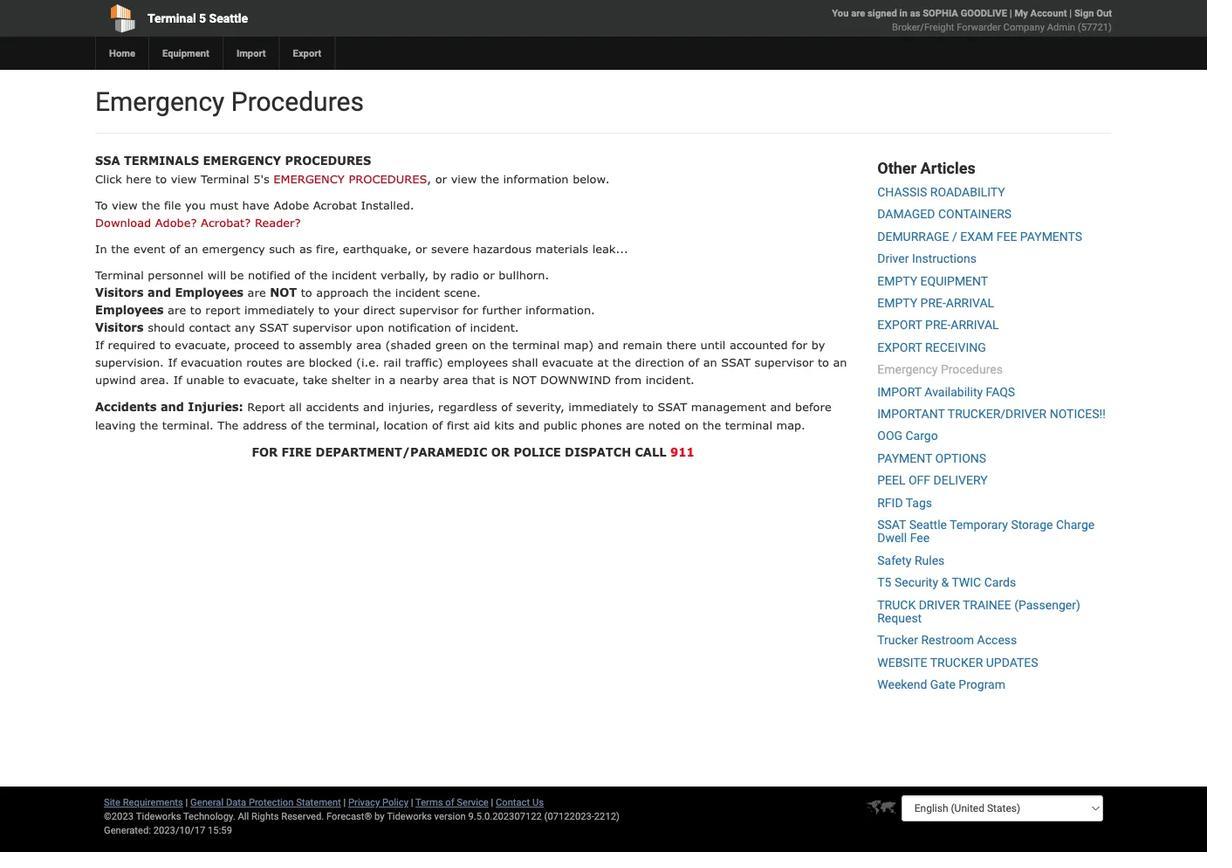 Task type: locate. For each thing, give the bounding box(es) containing it.
0 horizontal spatial in
[[375, 372, 385, 386]]

or inside "ssa terminals emergency procedures click here to view terminal 5's emergency procedures , or view the information below."
[[435, 172, 447, 185]]

on up employees at the left top of page
[[472, 338, 486, 351]]

requirements
[[123, 797, 183, 808]]

availability
[[925, 385, 983, 399]]

terminal for 5
[[148, 11, 196, 25]]

driver
[[919, 598, 960, 612]]

1 horizontal spatial supervisor
[[399, 303, 459, 316]]

incident up approach
[[332, 268, 377, 281]]

0 vertical spatial supervisor
[[399, 303, 459, 316]]

kits
[[494, 418, 515, 431]]

the up "direct"
[[373, 285, 391, 299]]

seattle right 5
[[209, 11, 248, 25]]

you are signed in as sophia goodlive | my account | sign out broker/freight forwarder company admin (57721)
[[832, 7, 1112, 33]]

payments
[[1021, 229, 1083, 244]]

1 export from the top
[[878, 318, 923, 332]]

event
[[134, 241, 165, 255]]

| left general
[[186, 797, 188, 808]]

1 horizontal spatial in
[[900, 7, 908, 19]]

instructions
[[912, 251, 977, 266]]

terminal down in
[[95, 268, 144, 281]]

of up the green
[[455, 320, 466, 334]]

the inside the to view the file you must have adobe acrobat installed. download adobe? acrobat? reader?
[[142, 198, 160, 211]]

0 horizontal spatial supervisor
[[293, 320, 352, 334]]

1 horizontal spatial immediately
[[569, 400, 639, 413]]

acrobat?
[[201, 215, 251, 229]]

0 vertical spatial export
[[878, 318, 923, 332]]

as left fire,
[[299, 241, 312, 255]]

1 horizontal spatial as
[[910, 7, 921, 19]]

supervisor up the assembly
[[293, 320, 352, 334]]

the left "file"
[[142, 198, 160, 211]]

export down export pre-arrival link
[[878, 340, 923, 355]]

are
[[852, 7, 866, 19], [248, 285, 266, 299], [168, 303, 186, 316], [286, 355, 305, 369], [626, 418, 645, 431]]

area up (i.e.
[[356, 338, 382, 351]]

0 vertical spatial area
[[356, 338, 382, 351]]

2 horizontal spatial or
[[483, 268, 495, 281]]

the up employees at the left top of page
[[490, 338, 509, 351]]

export up export receiving link
[[878, 318, 923, 332]]

0 vertical spatial terminal
[[513, 338, 560, 351]]

procedures down export link
[[231, 86, 364, 117]]

remain
[[623, 338, 663, 351]]

empty
[[878, 274, 918, 288], [878, 296, 918, 310]]

0 horizontal spatial by
[[375, 811, 385, 822]]

1 horizontal spatial an
[[704, 355, 718, 369]]

demurrage
[[878, 229, 950, 244]]

of down the all on the left of the page
[[291, 418, 302, 431]]

policy
[[382, 797, 409, 808]]

0 vertical spatial pre-
[[921, 296, 946, 310]]

the up from
[[613, 355, 631, 369]]

1 horizontal spatial view
[[171, 172, 197, 185]]

visitors
[[95, 285, 144, 299], [95, 320, 144, 334]]

if right area.
[[173, 372, 182, 386]]

in inside "terminal personnel will be notified of the incident verbally, by radio or bullhorn. visitors and employees are not to approach the incident scene. employees are to report immediately to your direct supervisor for further information. visitors should contact any ssat supervisor upon notification of incident. if required to evacuate, proceed to assembly area (shaded green on the terminal map) and remain there until accounted for by supervision. if evacuation routes are blocked (i.e. rail traffic) employees shall evacuate at the direction of an ssat supervisor to an upwind area. if unable to evacuate, take shelter in a nearby area that is not downwind from incident."
[[375, 372, 385, 386]]

arrival down "equipment"
[[946, 296, 995, 310]]

incident. down 'direction'
[[646, 372, 695, 386]]

pre-
[[921, 296, 946, 310], [926, 318, 951, 332]]

1 horizontal spatial terminal
[[725, 418, 773, 431]]

evacuate,
[[175, 338, 230, 351], [244, 372, 299, 386]]

2 horizontal spatial supervisor
[[755, 355, 814, 369]]

of down the there
[[689, 355, 700, 369]]

terms of service link
[[416, 797, 489, 808]]

weekend gate program link
[[878, 678, 1006, 692]]

by inside site requirements | general data protection statement | privacy policy | terms of service | contact us ©2023 tideworks technology. all rights reserved. forecast® by tideworks version 9.5.0.202307122 (07122023-2212) generated: 2023/10/17 15:59
[[375, 811, 385, 822]]

0 horizontal spatial area
[[356, 338, 382, 351]]

1 vertical spatial export
[[878, 340, 923, 355]]

procedures down receiving
[[941, 362, 1003, 377]]

terminal 5 seattle
[[148, 11, 248, 25]]

the down accidents
[[306, 418, 324, 431]]

2 horizontal spatial terminal
[[201, 172, 249, 185]]

payment options link
[[878, 451, 987, 466]]

1 vertical spatial procedures
[[941, 362, 1003, 377]]

of
[[169, 241, 180, 255], [295, 268, 305, 281], [455, 320, 466, 334], [689, 355, 700, 369], [502, 400, 512, 413], [291, 418, 302, 431], [432, 418, 443, 431], [446, 797, 455, 808]]

0 vertical spatial in
[[900, 7, 908, 19]]

tags
[[906, 495, 933, 510]]

are inside you are signed in as sophia goodlive | my account | sign out broker/freight forwarder company admin (57721)
[[852, 7, 866, 19]]

1 vertical spatial employees
[[95, 303, 164, 316]]

access
[[978, 633, 1018, 648]]

supervisor down accounted
[[755, 355, 814, 369]]

cargo
[[906, 429, 938, 443]]

emergency up 5's on the top of page
[[203, 153, 281, 167]]

employees up required
[[95, 303, 164, 316]]

the down management
[[703, 418, 721, 431]]

1 horizontal spatial or
[[435, 172, 447, 185]]

or
[[491, 445, 510, 458]]

view right ","
[[451, 172, 477, 185]]

or right radio in the left of the page
[[483, 268, 495, 281]]

terminal down management
[[725, 418, 773, 431]]

ssat up proceed
[[259, 320, 289, 334]]

visitors down in
[[95, 285, 144, 299]]

0 horizontal spatial view
[[112, 198, 138, 211]]

immediately inside report all accidents and injuries, regardless of severity, immediately to ssat management and before leaving the terminal. the address of the terminal, location of first aid kits and public phones are noted on the terminal map.
[[569, 400, 639, 413]]

emergency inside other articles chassis roadability damaged containers demurrage / exam fee payments driver instructions empty equipment empty pre-arrival export pre-arrival export receiving emergency procedures import availability faqs important trucker/driver notices!! oog cargo payment options peel off delivery rfid tags ssat seattle temporary storage charge dwell fee safety rules t5 security & twic cards truck driver trainee (passenger) request trucker restroom access website trucker updates weekend gate program
[[878, 362, 938, 377]]

1 vertical spatial if
[[168, 355, 177, 369]]

in
[[900, 7, 908, 19], [375, 372, 385, 386]]

of inside site requirements | general data protection statement | privacy policy | terms of service | contact us ©2023 tideworks technology. all rights reserved. forecast® by tideworks version 9.5.0.202307122 (07122023-2212) generated: 2023/10/17 15:59
[[446, 797, 455, 808]]

your
[[334, 303, 359, 316]]

supervisor up notification
[[399, 303, 459, 316]]

employees down the will
[[175, 285, 244, 299]]

1 vertical spatial in
[[375, 372, 385, 386]]

supervision.
[[95, 355, 164, 369]]

0 vertical spatial by
[[433, 268, 447, 281]]

1 vertical spatial incident
[[395, 285, 440, 299]]

arrival up receiving
[[951, 318, 999, 332]]

to up noted
[[643, 400, 654, 413]]

privacy
[[348, 797, 380, 808]]

5's
[[253, 172, 270, 185]]

empty down driver
[[878, 274, 918, 288]]

first
[[447, 418, 469, 431]]

you
[[185, 198, 206, 211]]

©2023 tideworks
[[104, 811, 181, 822]]

not down notified
[[270, 285, 297, 299]]

0 vertical spatial not
[[270, 285, 297, 299]]

supervisor
[[399, 303, 459, 316], [293, 320, 352, 334], [755, 355, 814, 369]]

import link
[[223, 37, 279, 70]]

aid
[[473, 418, 490, 431]]

and up terminal,
[[363, 400, 384, 413]]

on inside report all accidents and injuries, regardless of severity, immediately to ssat management and before leaving the terminal. the address of the terminal, location of first aid kits and public phones are noted on the terminal map.
[[685, 418, 699, 431]]

0 vertical spatial procedures
[[285, 153, 371, 167]]

you
[[832, 7, 849, 19]]

shall
[[512, 355, 538, 369]]

| up the forecast® at left
[[344, 797, 346, 808]]

for down scene.
[[463, 303, 478, 316]]

911
[[671, 445, 695, 458]]

1 horizontal spatial area
[[443, 372, 468, 386]]

terminal inside "terminal personnel will be notified of the incident verbally, by radio or bullhorn. visitors and employees are not to approach the incident scene. employees are to report immediately to your direct supervisor for further information. visitors should contact any ssat supervisor upon notification of incident. if required to evacuate, proceed to assembly area (shaded green on the terminal map) and remain there until accounted for by supervision. if evacuation routes are blocked (i.e. rail traffic) employees shall evacuate at the direction of an ssat supervisor to an upwind area. if unable to evacuate, take shelter in a nearby area that is not downwind from incident."
[[95, 268, 144, 281]]

2 vertical spatial by
[[375, 811, 385, 822]]

0 vertical spatial emergency
[[95, 86, 225, 117]]

1 vertical spatial seattle
[[910, 518, 947, 532]]

severe
[[431, 241, 469, 255]]

1 vertical spatial terminal
[[725, 418, 773, 431]]

emergency up 'adobe'
[[274, 172, 345, 185]]

terminal,
[[328, 418, 380, 431]]

procedures up emergency procedures link
[[285, 153, 371, 167]]

to down terminals
[[156, 172, 167, 185]]

0 horizontal spatial on
[[472, 338, 486, 351]]

to left approach
[[301, 285, 312, 299]]

general
[[190, 797, 224, 808]]

0 horizontal spatial not
[[270, 285, 297, 299]]

in left a
[[375, 372, 385, 386]]

as up broker/freight
[[910, 7, 921, 19]]

by right accounted
[[812, 338, 826, 351]]

required
[[108, 338, 156, 351]]

by left radio in the left of the page
[[433, 268, 447, 281]]

2 empty from the top
[[878, 296, 918, 310]]

1 horizontal spatial on
[[685, 418, 699, 431]]

notification
[[388, 320, 451, 334]]

view up "file"
[[171, 172, 197, 185]]

terminal up shall
[[513, 338, 560, 351]]

procedures up 'installed.'
[[349, 172, 427, 185]]

driver
[[878, 251, 909, 266]]

are right you
[[852, 7, 866, 19]]

1 vertical spatial visitors
[[95, 320, 144, 334]]

pre- down the empty pre-arrival link at the top of the page
[[926, 318, 951, 332]]

to inside "ssa terminals emergency procedures click here to view terminal 5's emergency procedures , or view the information below."
[[156, 172, 167, 185]]

my account link
[[1015, 7, 1068, 19]]

are inside report all accidents and injuries, regardless of severity, immediately to ssat management and before leaving the terminal. the address of the terminal, location of first aid kits and public phones are noted on the terminal map.
[[626, 418, 645, 431]]

1 horizontal spatial employees
[[175, 285, 244, 299]]

export
[[293, 48, 322, 59]]

1 vertical spatial supervisor
[[293, 320, 352, 334]]

not down shall
[[512, 372, 537, 386]]

2 vertical spatial supervisor
[[755, 355, 814, 369]]

terminal up must
[[201, 172, 249, 185]]

protection
[[249, 797, 294, 808]]

terminal.
[[162, 418, 214, 431]]

website trucker updates link
[[878, 655, 1039, 670]]

pre- down empty equipment "link"
[[921, 296, 946, 310]]

shelter
[[332, 372, 371, 386]]

safety rules link
[[878, 553, 945, 568]]

emergency down equipment link
[[95, 86, 225, 117]]

0 horizontal spatial incident.
[[470, 320, 519, 334]]

2 export from the top
[[878, 340, 923, 355]]

0 vertical spatial on
[[472, 338, 486, 351]]

scene.
[[444, 285, 481, 299]]

1 horizontal spatial terminal
[[148, 11, 196, 25]]

1 vertical spatial as
[[299, 241, 312, 255]]

1 horizontal spatial emergency
[[878, 362, 938, 377]]

1 vertical spatial incident.
[[646, 372, 695, 386]]

report all accidents and injuries, regardless of severity, immediately to ssat management and before leaving the terminal. the address of the terminal, location of first aid kits and public phones are noted on the terminal map.
[[95, 400, 832, 431]]

1 vertical spatial empty
[[878, 296, 918, 310]]

terms
[[416, 797, 443, 808]]

0 vertical spatial terminal
[[148, 11, 196, 25]]

of up version
[[446, 797, 455, 808]]

temporary
[[950, 518, 1009, 532]]

1 vertical spatial for
[[792, 338, 808, 351]]

2 visitors from the top
[[95, 320, 144, 334]]

for right accounted
[[792, 338, 808, 351]]

0 horizontal spatial an
[[184, 241, 198, 255]]

1 horizontal spatial incident
[[395, 285, 440, 299]]

site
[[104, 797, 120, 808]]

ssat up noted
[[658, 400, 687, 413]]

1 horizontal spatial not
[[512, 372, 537, 386]]

dwell
[[878, 531, 907, 545]]

be
[[230, 268, 244, 281]]

0 vertical spatial procedures
[[231, 86, 364, 117]]

site requirements link
[[104, 797, 183, 808]]

0 vertical spatial as
[[910, 7, 921, 19]]

0 vertical spatial visitors
[[95, 285, 144, 299]]

if left required
[[95, 338, 104, 351]]

empty down empty equipment "link"
[[878, 296, 918, 310]]

upon
[[356, 320, 384, 334]]

by down the privacy policy link
[[375, 811, 385, 822]]

important trucker/driver notices!! link
[[878, 407, 1106, 421]]

0 vertical spatial or
[[435, 172, 447, 185]]

ssa
[[95, 153, 120, 167]]

incident down the verbally,
[[395, 285, 440, 299]]

police
[[514, 445, 561, 458]]

public
[[544, 418, 577, 431]]

0 horizontal spatial emergency
[[95, 86, 225, 117]]

1 visitors from the top
[[95, 285, 144, 299]]

website
[[878, 655, 928, 670]]

or
[[435, 172, 447, 185], [416, 241, 427, 255], [483, 268, 495, 281]]

evacuate, down contact
[[175, 338, 230, 351]]

0 horizontal spatial evacuate,
[[175, 338, 230, 351]]

0 horizontal spatial procedures
[[231, 86, 364, 117]]

0 vertical spatial if
[[95, 338, 104, 351]]

download adobe? acrobat? reader? link
[[95, 215, 301, 230]]

chassis roadability link
[[878, 185, 1006, 199]]

fee
[[910, 531, 930, 545]]

department/paramedic
[[316, 445, 488, 458]]

area down employees at the left top of page
[[443, 372, 468, 386]]

0 horizontal spatial terminal
[[513, 338, 560, 351]]

1 vertical spatial pre-
[[926, 318, 951, 332]]

0 vertical spatial evacuate,
[[175, 338, 230, 351]]

immediately down notified
[[244, 303, 314, 316]]

downwind
[[541, 372, 611, 386]]

2 vertical spatial terminal
[[95, 268, 144, 281]]

reader?
[[255, 215, 301, 229]]

are left noted
[[626, 418, 645, 431]]

in right signed
[[900, 7, 908, 19]]

by
[[433, 268, 447, 281], [812, 338, 826, 351], [375, 811, 385, 822]]

or right ","
[[435, 172, 447, 185]]

0 horizontal spatial for
[[463, 303, 478, 316]]

service
[[457, 797, 489, 808]]

emergency up import
[[878, 362, 938, 377]]

to up contact
[[190, 303, 202, 316]]

0 horizontal spatial immediately
[[244, 303, 314, 316]]

safety
[[878, 553, 912, 568]]

the left information
[[481, 172, 499, 185]]

| left sign
[[1070, 7, 1072, 19]]

terminal left 5
[[148, 11, 196, 25]]

0 vertical spatial empty
[[878, 274, 918, 288]]

1 horizontal spatial evacuate,
[[244, 372, 299, 386]]

traffic)
[[405, 355, 443, 369]]

1 horizontal spatial seattle
[[910, 518, 947, 532]]

evacuate, down routes at the top left of the page
[[244, 372, 299, 386]]

0 horizontal spatial employees
[[95, 303, 164, 316]]

visitors up required
[[95, 320, 144, 334]]

0 horizontal spatial or
[[416, 241, 427, 255]]

2 vertical spatial or
[[483, 268, 495, 281]]

1 horizontal spatial for
[[792, 338, 808, 351]]

1 vertical spatial emergency
[[878, 362, 938, 377]]

of right event
[[169, 241, 180, 255]]

t5
[[878, 575, 892, 590]]

1 horizontal spatial procedures
[[941, 362, 1003, 377]]

direct
[[363, 303, 395, 316]]

0 vertical spatial incident
[[332, 268, 377, 281]]

1 vertical spatial on
[[685, 418, 699, 431]]

proceed
[[234, 338, 280, 351]]

export link
[[279, 37, 335, 70]]

ssat down rfid
[[878, 518, 907, 532]]

on right noted
[[685, 418, 699, 431]]

seattle
[[209, 11, 248, 25], [910, 518, 947, 532]]



Task type: vqa. For each thing, say whether or not it's contained in the screenshot.
Search in button
no



Task type: describe. For each thing, give the bounding box(es) containing it.
leaving
[[95, 418, 136, 431]]

and up 'map.' at the right
[[771, 400, 792, 413]]

| up tideworks
[[411, 797, 413, 808]]

notified
[[248, 268, 291, 281]]

injuries,
[[388, 400, 434, 413]]

of left first
[[432, 418, 443, 431]]

accounted
[[730, 338, 788, 351]]

equipment
[[921, 274, 989, 288]]

2 horizontal spatial view
[[451, 172, 477, 185]]

ssat inside report all accidents and injuries, regardless of severity, immediately to ssat management and before leaving the terminal. the address of the terminal, location of first aid kits and public phones are noted on the terminal map.
[[658, 400, 687, 413]]

are up should
[[168, 303, 186, 316]]

0 horizontal spatial incident
[[332, 268, 377, 281]]

5
[[199, 11, 206, 25]]

there
[[667, 338, 697, 351]]

are up the take
[[286, 355, 305, 369]]

the inside "ssa terminals emergency procedures click here to view terminal 5's emergency procedures , or view the information below."
[[481, 172, 499, 185]]

that
[[472, 372, 495, 386]]

the down fire,
[[309, 268, 328, 281]]

ssat seattle temporary storage charge dwell fee link
[[878, 518, 1095, 545]]

as inside you are signed in as sophia goodlive | my account | sign out broker/freight forwarder company admin (57721)
[[910, 7, 921, 19]]

must
[[210, 198, 238, 211]]

of up kits
[[502, 400, 512, 413]]

and up terminal.
[[161, 400, 184, 413]]

in the event of an emergency such as fire, earthquake, or severe hazardous materials leak...
[[95, 241, 628, 255]]

1 vertical spatial or
[[416, 241, 427, 255]]

0 vertical spatial employees
[[175, 285, 244, 299]]

upwind
[[95, 372, 136, 386]]

a
[[389, 372, 396, 386]]

bullhorn.
[[499, 268, 550, 281]]

terminal inside "ssa terminals emergency procedures click here to view terminal 5's emergency procedures , or view the information below."
[[201, 172, 249, 185]]

export pre-arrival link
[[878, 318, 999, 332]]

terminal for personnel
[[95, 268, 144, 281]]

address
[[243, 418, 287, 431]]

materials
[[536, 241, 589, 255]]

or inside "terminal personnel will be notified of the incident verbally, by radio or bullhorn. visitors and employees are not to approach the incident scene. employees are to report immediately to your direct supervisor for further information. visitors should contact any ssat supervisor upon notification of incident. if required to evacuate, proceed to assembly area (shaded green on the terminal map) and remain there until accounted for by supervision. if evacuation routes are blocked (i.e. rail traffic) employees shall evacuate at the direction of an ssat supervisor to an upwind area. if unable to evacuate, take shelter in a nearby area that is not downwind from incident."
[[483, 268, 495, 281]]

to right proceed
[[284, 338, 295, 351]]

request
[[878, 611, 922, 625]]

1 vertical spatial not
[[512, 372, 537, 386]]

empty equipment link
[[878, 274, 989, 288]]

ssat down until
[[722, 355, 751, 369]]

0 horizontal spatial as
[[299, 241, 312, 255]]

/
[[953, 229, 958, 244]]

us
[[533, 797, 544, 808]]

below.
[[573, 172, 610, 185]]

truck
[[878, 598, 916, 612]]

1 empty from the top
[[878, 274, 918, 288]]

and down personnel
[[148, 285, 171, 299]]

forecast®
[[327, 811, 372, 822]]

accidents and injuries:
[[95, 400, 243, 413]]

to inside report all accidents and injuries, regardless of severity, immediately to ssat management and before leaving the terminal. the address of the terminal, location of first aid kits and public phones are noted on the terminal map.
[[643, 400, 654, 413]]

emergency procedures link
[[274, 172, 427, 186]]

gate
[[931, 678, 956, 692]]

trucker
[[878, 633, 919, 648]]

and up "at"
[[598, 338, 619, 351]]

information.
[[526, 303, 595, 316]]

adobe
[[274, 198, 309, 211]]

1 horizontal spatial incident.
[[646, 372, 695, 386]]

to down evacuation
[[228, 372, 240, 386]]

off
[[909, 473, 931, 488]]

| left 'my'
[[1010, 7, 1013, 19]]

and down severity,
[[519, 418, 540, 431]]

import availability faqs link
[[878, 385, 1016, 399]]

to view the file you must have adobe acrobat installed. download adobe? acrobat? reader?
[[95, 198, 414, 229]]

acrobat
[[313, 198, 357, 211]]

map.
[[777, 418, 806, 431]]

1 vertical spatial emergency
[[274, 172, 345, 185]]

| up 9.5.0.202307122
[[491, 797, 494, 808]]

goodlive
[[961, 7, 1008, 19]]

options
[[936, 451, 987, 466]]

exam
[[961, 229, 994, 244]]

signed
[[868, 7, 898, 19]]

1 vertical spatial procedures
[[349, 172, 427, 185]]

unable
[[186, 372, 224, 386]]

view inside the to view the file you must have adobe acrobat installed. download adobe? acrobat? reader?
[[112, 198, 138, 211]]

of right notified
[[295, 268, 305, 281]]

2 horizontal spatial an
[[833, 355, 847, 369]]

to left your on the top of page
[[318, 303, 330, 316]]

rules
[[915, 553, 945, 568]]

seattle inside other articles chassis roadability damaged containers demurrage / exam fee payments driver instructions empty equipment empty pre-arrival export pre-arrival export receiving emergency procedures import availability faqs important trucker/driver notices!! oog cargo payment options peel off delivery rfid tags ssat seattle temporary storage charge dwell fee safety rules t5 security & twic cards truck driver trainee (passenger) request trucker restroom access website trucker updates weekend gate program
[[910, 518, 947, 532]]

in inside you are signed in as sophia goodlive | my account | sign out broker/freight forwarder company admin (57721)
[[900, 7, 908, 19]]

sign
[[1075, 7, 1095, 19]]

accidents
[[95, 400, 157, 413]]

program
[[959, 678, 1006, 692]]

contact
[[496, 797, 530, 808]]

installed.
[[361, 198, 414, 211]]

rfid
[[878, 495, 903, 510]]

1 vertical spatial arrival
[[951, 318, 999, 332]]

(shaded
[[386, 338, 432, 351]]

receiving
[[926, 340, 987, 355]]

the right in
[[111, 241, 130, 255]]

on inside "terminal personnel will be notified of the incident verbally, by radio or bullhorn. visitors and employees are not to approach the incident scene. employees are to report immediately to your direct supervisor for further information. visitors should contact any ssat supervisor upon notification of incident. if required to evacuate, proceed to assembly area (shaded green on the terminal map) and remain there until accounted for by supervision. if evacuation routes are blocked (i.e. rail traffic) employees shall evacuate at the direction of an ssat supervisor to an upwind area. if unable to evacuate, take shelter in a nearby area that is not downwind from incident."
[[472, 338, 486, 351]]

oog
[[878, 429, 903, 443]]

security
[[895, 575, 939, 590]]

0 vertical spatial emergency
[[203, 153, 281, 167]]

personnel
[[148, 268, 204, 281]]

to up before at the top of page
[[818, 355, 829, 369]]

terminal inside report all accidents and injuries, regardless of severity, immediately to ssat management and before leaving the terminal. the address of the terminal, location of first aid kits and public phones are noted on the terminal map.
[[725, 418, 773, 431]]

2 horizontal spatial by
[[812, 338, 826, 351]]

the
[[218, 418, 239, 431]]

1 vertical spatial evacuate,
[[244, 372, 299, 386]]

(i.e.
[[356, 355, 380, 369]]

demurrage / exam fee payments link
[[878, 229, 1083, 244]]

the down accidents and injuries:
[[140, 418, 158, 431]]

peel
[[878, 473, 906, 488]]

2 vertical spatial if
[[173, 372, 182, 386]]

evacuate
[[542, 355, 594, 369]]

privacy policy link
[[348, 797, 409, 808]]

for fire department/paramedic or police dispatch call 911
[[252, 445, 695, 458]]

immediately inside "terminal personnel will be notified of the incident verbally, by radio or bullhorn. visitors and employees are not to approach the incident scene. employees are to report immediately to your direct supervisor for further information. visitors should contact any ssat supervisor upon notification of incident. if required to evacuate, proceed to assembly area (shaded green on the terminal map) and remain there until accounted for by supervision. if evacuation routes are blocked (i.e. rail traffic) employees shall evacuate at the direction of an ssat supervisor to an upwind area. if unable to evacuate, take shelter in a nearby area that is not downwind from incident."
[[244, 303, 314, 316]]

charge
[[1057, 518, 1095, 532]]

,
[[427, 172, 431, 185]]

home
[[109, 48, 135, 59]]

import
[[878, 385, 922, 399]]

0 vertical spatial seattle
[[209, 11, 248, 25]]

direction
[[635, 355, 685, 369]]

terminal inside "terminal personnel will be notified of the incident verbally, by radio or bullhorn. visitors and employees are not to approach the incident scene. employees are to report immediately to your direct supervisor for further information. visitors should contact any ssat supervisor upon notification of incident. if required to evacuate, proceed to assembly area (shaded green on the terminal map) and remain there until accounted for by supervision. if evacuation routes are blocked (i.e. rail traffic) employees shall evacuate at the direction of an ssat supervisor to an upwind area. if unable to evacuate, take shelter in a nearby area that is not downwind from incident."
[[513, 338, 560, 351]]

1 horizontal spatial by
[[433, 268, 447, 281]]

trucker restroom access link
[[878, 633, 1018, 648]]

in
[[95, 241, 107, 255]]

leak...
[[593, 241, 628, 255]]

equipment link
[[148, 37, 223, 70]]

rfid tags link
[[878, 495, 933, 510]]

payment
[[878, 451, 933, 466]]

statement
[[296, 797, 341, 808]]

oog cargo link
[[878, 429, 938, 443]]

procedures inside other articles chassis roadability damaged containers demurrage / exam fee payments driver instructions empty equipment empty pre-arrival export pre-arrival export receiving emergency procedures import availability faqs important trucker/driver notices!! oog cargo payment options peel off delivery rfid tags ssat seattle temporary storage charge dwell fee safety rules t5 security & twic cards truck driver trainee (passenger) request trucker restroom access website trucker updates weekend gate program
[[941, 362, 1003, 377]]

0 vertical spatial incident.
[[470, 320, 519, 334]]

admin
[[1048, 21, 1076, 33]]

0 vertical spatial for
[[463, 303, 478, 316]]

ssat inside other articles chassis roadability damaged containers demurrage / exam fee payments driver instructions empty equipment empty pre-arrival export pre-arrival export receiving emergency procedures import availability faqs important trucker/driver notices!! oog cargo payment options peel off delivery rfid tags ssat seattle temporary storage charge dwell fee safety rules t5 security & twic cards truck driver trainee (passenger) request trucker restroom access website trucker updates weekend gate program
[[878, 518, 907, 532]]

&
[[942, 575, 949, 590]]

is
[[499, 372, 508, 386]]

terminal personnel will be notified of the incident verbally, by radio or bullhorn. visitors and employees are not to approach the incident scene. employees are to report immediately to your direct supervisor for further information. visitors should contact any ssat supervisor upon notification of incident. if required to evacuate, proceed to assembly area (shaded green on the terminal map) and remain there until accounted for by supervision. if evacuation routes are blocked (i.e. rail traffic) employees shall evacuate at the direction of an ssat supervisor to an upwind area. if unable to evacuate, take shelter in a nearby area that is not downwind from incident.
[[95, 268, 847, 386]]

0 vertical spatial arrival
[[946, 296, 995, 310]]

ssa terminals emergency procedures click here to view terminal 5's emergency procedures , or view the information below.
[[95, 153, 610, 185]]

all
[[238, 811, 249, 822]]

1 vertical spatial area
[[443, 372, 468, 386]]

dispatch
[[565, 445, 631, 458]]

containers
[[939, 207, 1012, 222]]

are down notified
[[248, 285, 266, 299]]

2212)
[[595, 811, 620, 822]]

to down should
[[160, 338, 171, 351]]

twic
[[952, 575, 982, 590]]

roadability
[[931, 185, 1006, 199]]

tideworks
[[387, 811, 432, 822]]

my
[[1015, 7, 1029, 19]]

terminal 5 seattle link
[[95, 0, 504, 37]]



